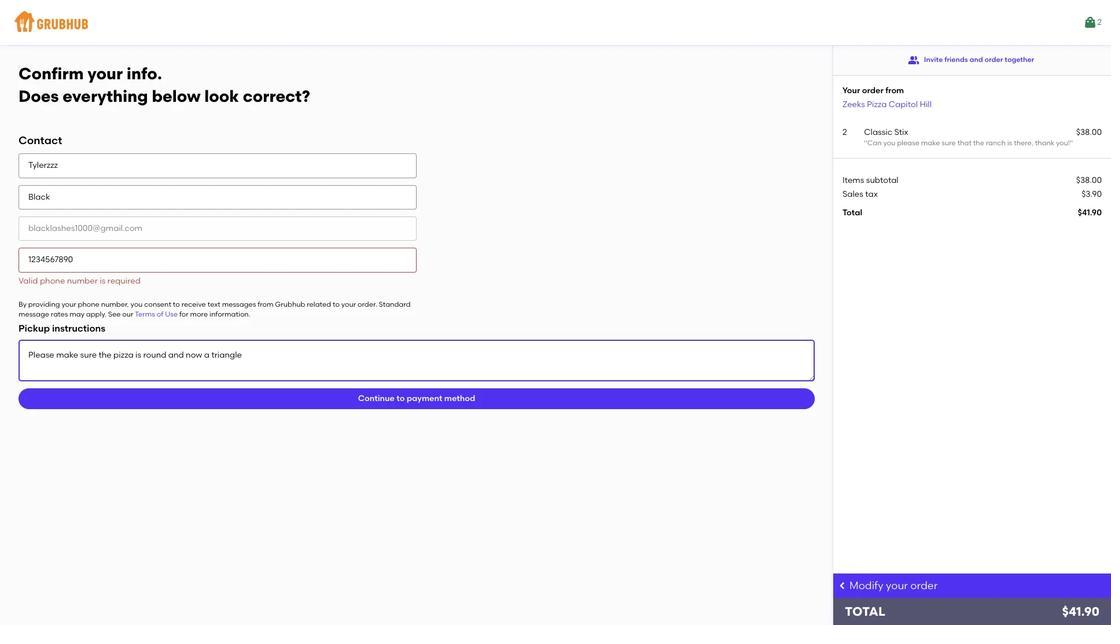 Task type: describe. For each thing, give the bounding box(es) containing it.
order inside button
[[985, 56, 1003, 64]]

confirm your info. does everything below look correct?
[[19, 64, 310, 106]]

can
[[868, 139, 882, 147]]

you inside $38.00 " can you please make sure that the ranch is there, thank you! "
[[884, 139, 896, 147]]

number,
[[101, 300, 129, 308]]

0 horizontal spatial to
[[173, 300, 180, 308]]

method
[[444, 394, 475, 404]]

terms
[[135, 310, 155, 319]]

your up 'may'
[[62, 300, 76, 308]]

consent
[[144, 300, 171, 308]]

standard
[[379, 300, 411, 308]]

tax
[[866, 189, 878, 199]]

continue
[[358, 394, 395, 404]]

instructions
[[52, 323, 105, 334]]

invite friends and order together
[[924, 56, 1035, 64]]

apply.
[[86, 310, 106, 319]]

subtotal
[[866, 175, 899, 185]]

Last name text field
[[19, 185, 417, 210]]

pickup
[[19, 323, 50, 334]]

valid phone number is required alert
[[19, 276, 141, 286]]

modify
[[850, 579, 884, 592]]

by providing your phone number, you consent to receive text messages from grubhub related to your order. standard message rates may apply. see our
[[19, 300, 411, 319]]

your order from zeeks pizza capitol hill
[[843, 86, 932, 109]]

together
[[1005, 56, 1035, 64]]

is inside $38.00 " can you please make sure that the ranch is there, thank you! "
[[1008, 139, 1013, 147]]

please
[[897, 139, 920, 147]]

sure
[[942, 139, 956, 147]]

ranch
[[986, 139, 1006, 147]]

0 vertical spatial total
[[843, 208, 863, 218]]

continue to payment method
[[358, 394, 475, 404]]

zeeks pizza capitol hill link
[[843, 99, 932, 109]]

0 horizontal spatial phone
[[40, 276, 65, 286]]

does
[[19, 86, 59, 106]]

1 horizontal spatial to
[[333, 300, 340, 308]]

by
[[19, 300, 27, 308]]

main navigation navigation
[[0, 0, 1111, 45]]

that
[[958, 139, 972, 147]]

there,
[[1014, 139, 1034, 147]]

continue to payment method button
[[19, 389, 815, 409]]

required
[[107, 276, 141, 286]]

2 vertical spatial order
[[911, 579, 938, 592]]

valid phone number is required
[[19, 276, 141, 286]]

text
[[208, 300, 220, 308]]

$38.00 for $38.00 " can you please make sure that the ranch is there, thank you! "
[[1077, 127, 1102, 137]]

information.
[[210, 310, 250, 319]]

payment
[[407, 394, 442, 404]]

thank
[[1035, 139, 1055, 147]]

$38.00 for $38.00
[[1077, 175, 1102, 185]]

info.
[[127, 64, 162, 83]]

phone inside by providing your phone number, you consent to receive text messages from grubhub related to your order. standard message rates may apply. see our
[[78, 300, 99, 308]]

0 horizontal spatial is
[[100, 276, 106, 286]]

modify your order
[[850, 579, 938, 592]]

contact
[[19, 134, 62, 147]]

items
[[843, 175, 865, 185]]

from inside by providing your phone number, you consent to receive text messages from grubhub related to your order. standard message rates may apply. see our
[[258, 300, 273, 308]]

number
[[67, 276, 98, 286]]

hill
[[920, 99, 932, 109]]

may
[[70, 310, 84, 319]]

invite
[[924, 56, 943, 64]]

0 vertical spatial $41.90
[[1078, 208, 1102, 218]]

everything
[[63, 86, 148, 106]]

messages
[[222, 300, 256, 308]]

items subtotal
[[843, 175, 899, 185]]

2 button
[[1084, 12, 1102, 33]]

you inside by providing your phone number, you consent to receive text messages from grubhub related to your order. standard message rates may apply. see our
[[131, 300, 143, 308]]

from inside your order from zeeks pizza capitol hill
[[886, 86, 904, 96]]

$38.00 " can you please make sure that the ranch is there, thank you! "
[[864, 127, 1102, 147]]

you!
[[1056, 139, 1070, 147]]

invite friends and order together button
[[908, 50, 1035, 71]]

look
[[204, 86, 239, 106]]

providing
[[28, 300, 60, 308]]

rates
[[51, 310, 68, 319]]

2 inside 2 button
[[1098, 17, 1102, 27]]

pizza
[[867, 99, 887, 109]]



Task type: locate. For each thing, give the bounding box(es) containing it.
to up use
[[173, 300, 180, 308]]

to
[[173, 300, 180, 308], [333, 300, 340, 308], [397, 394, 405, 404]]

from up the zeeks pizza capitol hill link
[[886, 86, 904, 96]]

order.
[[358, 300, 377, 308]]

terms of use for more information.
[[135, 310, 250, 319]]

2 horizontal spatial to
[[397, 394, 405, 404]]

and
[[970, 56, 983, 64]]

0 vertical spatial 2
[[1098, 17, 1102, 27]]

terms of use link
[[135, 310, 178, 319]]

confirm
[[19, 64, 84, 83]]

1 vertical spatial from
[[258, 300, 273, 308]]

to right related
[[333, 300, 340, 308]]

1 " from the left
[[864, 139, 868, 147]]

2 $38.00 from the top
[[1077, 175, 1102, 185]]

order up pizza
[[862, 86, 884, 96]]

to left payment
[[397, 394, 405, 404]]

your inside 'confirm your info. does everything below look correct?'
[[88, 64, 123, 83]]

the
[[974, 139, 985, 147]]

1 horizontal spatial order
[[911, 579, 938, 592]]

sales tax
[[843, 189, 878, 199]]

0 vertical spatial is
[[1008, 139, 1013, 147]]

Email email field
[[19, 217, 417, 241]]

1 horizontal spatial you
[[884, 139, 896, 147]]

total
[[843, 208, 863, 218], [845, 604, 886, 619]]

see
[[108, 310, 121, 319]]

0 vertical spatial phone
[[40, 276, 65, 286]]

of
[[157, 310, 163, 319]]

classic stix
[[864, 127, 909, 137]]

$3.90
[[1082, 189, 1102, 199]]

zeeks
[[843, 99, 865, 109]]

1 $38.00 from the top
[[1077, 127, 1102, 137]]

2 " from the left
[[1070, 139, 1073, 147]]

Pickup instructions text field
[[19, 340, 815, 382]]

correct?
[[243, 86, 310, 106]]

1 horizontal spatial is
[[1008, 139, 1013, 147]]

1 vertical spatial 2
[[843, 127, 847, 137]]

your left order. in the left top of the page
[[341, 300, 356, 308]]

0 horizontal spatial 2
[[843, 127, 847, 137]]

1 vertical spatial is
[[100, 276, 106, 286]]

order right modify
[[911, 579, 938, 592]]

1 horizontal spatial 2
[[1098, 17, 1102, 27]]

you
[[884, 139, 896, 147], [131, 300, 143, 308]]

is
[[1008, 139, 1013, 147], [100, 276, 106, 286]]

use
[[165, 310, 178, 319]]

total down modify
[[845, 604, 886, 619]]

you up terms
[[131, 300, 143, 308]]

make
[[921, 139, 940, 147]]

" right thank
[[1070, 139, 1073, 147]]

your up 'everything'
[[88, 64, 123, 83]]

related
[[307, 300, 331, 308]]

phone
[[40, 276, 65, 286], [78, 300, 99, 308]]

for
[[179, 310, 189, 319]]

1 vertical spatial total
[[845, 604, 886, 619]]

receive
[[182, 300, 206, 308]]

$38.00 inside $38.00 " can you please make sure that the ranch is there, thank you! "
[[1077, 127, 1102, 137]]

0 horizontal spatial from
[[258, 300, 273, 308]]

your
[[88, 64, 123, 83], [62, 300, 76, 308], [341, 300, 356, 308], [886, 579, 908, 592]]

stix
[[895, 127, 909, 137]]

"
[[864, 139, 868, 147], [1070, 139, 1073, 147]]

1 horizontal spatial from
[[886, 86, 904, 96]]

friends
[[945, 56, 968, 64]]

our
[[122, 310, 133, 319]]

people icon image
[[908, 54, 920, 66]]

1 vertical spatial $38.00
[[1077, 175, 1102, 185]]

to inside button
[[397, 394, 405, 404]]

1 vertical spatial you
[[131, 300, 143, 308]]

1 horizontal spatial phone
[[78, 300, 99, 308]]

$41.90
[[1078, 208, 1102, 218], [1063, 604, 1100, 619]]

0 vertical spatial you
[[884, 139, 896, 147]]

Phone telephone field
[[19, 248, 417, 272]]

0 horizontal spatial you
[[131, 300, 143, 308]]

1 horizontal spatial "
[[1070, 139, 1073, 147]]

from
[[886, 86, 904, 96], [258, 300, 273, 308]]

order right and
[[985, 56, 1003, 64]]

valid
[[19, 276, 38, 286]]

classic
[[864, 127, 893, 137]]

2
[[1098, 17, 1102, 27], [843, 127, 847, 137]]

2 horizontal spatial order
[[985, 56, 1003, 64]]

grubhub
[[275, 300, 305, 308]]

message
[[19, 310, 49, 319]]

you down classic stix
[[884, 139, 896, 147]]

svg image
[[838, 581, 847, 590]]

1 vertical spatial phone
[[78, 300, 99, 308]]

" down "classic"
[[864, 139, 868, 147]]

order
[[985, 56, 1003, 64], [862, 86, 884, 96], [911, 579, 938, 592]]

1 vertical spatial $41.90
[[1063, 604, 1100, 619]]

1 vertical spatial order
[[862, 86, 884, 96]]

your
[[843, 86, 860, 96]]

order inside your order from zeeks pizza capitol hill
[[862, 86, 884, 96]]

your right modify
[[886, 579, 908, 592]]

0 horizontal spatial "
[[864, 139, 868, 147]]

is right number
[[100, 276, 106, 286]]

$38.00
[[1077, 127, 1102, 137], [1077, 175, 1102, 185]]

total down the sales
[[843, 208, 863, 218]]

0 horizontal spatial order
[[862, 86, 884, 96]]

below
[[152, 86, 201, 106]]

is left "there,"
[[1008, 139, 1013, 147]]

phone right the valid
[[40, 276, 65, 286]]

more
[[190, 310, 208, 319]]

0 vertical spatial order
[[985, 56, 1003, 64]]

pickup instructions
[[19, 323, 105, 334]]

from left grubhub
[[258, 300, 273, 308]]

0 vertical spatial $38.00
[[1077, 127, 1102, 137]]

0 vertical spatial from
[[886, 86, 904, 96]]

phone up the apply.
[[78, 300, 99, 308]]

First name text field
[[19, 154, 417, 178]]

capitol
[[889, 99, 918, 109]]

sales
[[843, 189, 864, 199]]



Task type: vqa. For each thing, say whether or not it's contained in the screenshot.
the leftmost is
yes



